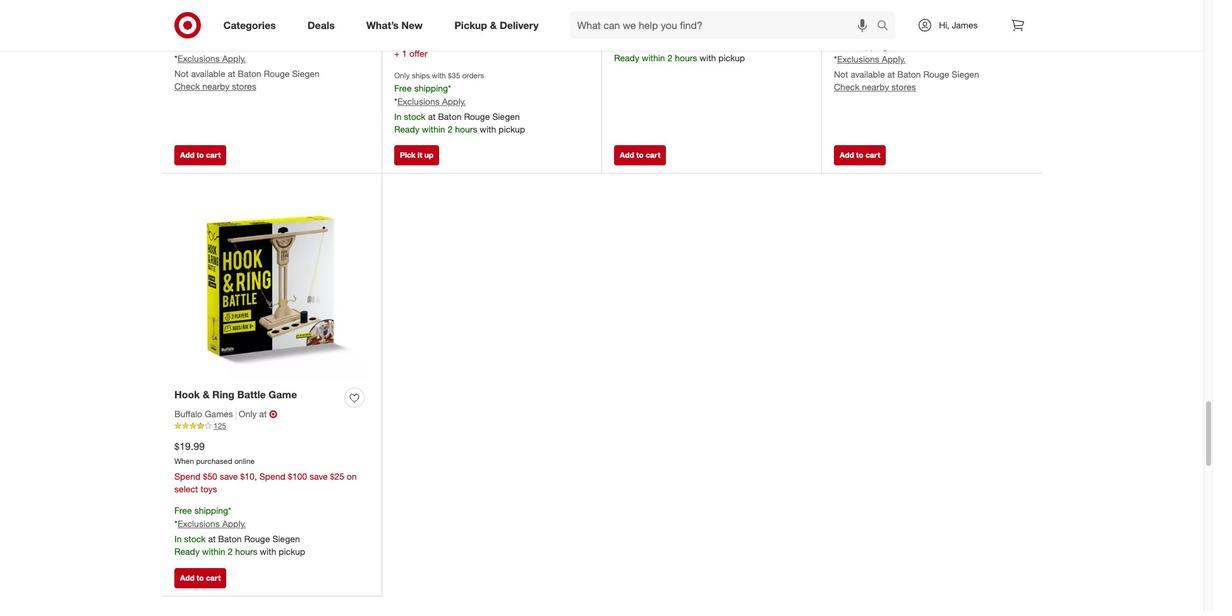 Task type: locate. For each thing, give the bounding box(es) containing it.
2 horizontal spatial stock
[[624, 40, 646, 50]]

hi, james
[[939, 20, 978, 30]]

only ships with $35 orders free shipping * * exclusions apply. in stock at  baton rouge siegen ready within 2 hours with pickup
[[394, 71, 525, 135]]

deals link
[[297, 11, 351, 39]]

siegen
[[449, 18, 473, 28], [712, 40, 740, 50], [292, 68, 320, 79], [952, 69, 979, 80], [492, 111, 520, 122], [273, 534, 300, 545]]

2 horizontal spatial orders
[[902, 28, 924, 38]]

on right the $25
[[347, 472, 357, 482]]

food
[[518, 33, 536, 44]]

james
[[952, 20, 978, 30]]

125 link
[[174, 421, 369, 432]]

$50 down pickup & delivery
[[489, 33, 503, 44]]

1 horizontal spatial 2
[[448, 124, 453, 135]]

1 horizontal spatial ships
[[412, 71, 430, 80]]

baton inside only ships with $35 orders free shipping * * exclusions apply. in stock at  baton rouge siegen ready within 2 hours with pickup
[[438, 111, 462, 122]]

on
[[505, 33, 515, 44], [347, 472, 357, 482]]

buy 1, get 1 25% off health & beauty gift sets
[[174, 5, 354, 16], [834, 6, 1014, 16]]

free shipping * * exclusions apply. in stock at  baton rouge siegen ready within 2 hours with pickup
[[614, 11, 745, 63], [174, 506, 305, 557]]

$50 up the toys
[[203, 472, 217, 482]]

stores
[[232, 81, 256, 92], [892, 82, 916, 92]]

1 vertical spatial on
[[347, 472, 357, 482]]

1 horizontal spatial sets
[[997, 6, 1014, 16]]

what's new
[[366, 19, 423, 31]]

beverage
[[546, 33, 583, 44]]

shipping inside only ships with $35 orders free shipping * * exclusions apply. in stock at  baton rouge siegen ready within 2 hours with pickup
[[414, 83, 448, 94]]

ready
[[614, 52, 639, 63], [394, 124, 420, 135], [174, 547, 200, 557]]

0 horizontal spatial 1,
[[192, 5, 200, 16]]

buy 1, get 1 25% off health & beauty gift sets up hi,
[[834, 6, 1014, 16]]

& inside pickup & delivery link
[[490, 19, 497, 31]]

0 horizontal spatial nearby
[[202, 81, 229, 92]]

in down select
[[174, 534, 182, 545]]

1 horizontal spatial only ships with $35 orders free shipping * * exclusions apply. not available at baton rouge siegen check nearby stores
[[834, 28, 979, 92]]

buy for the leftmost check nearby stores button
[[174, 5, 190, 16]]

in
[[614, 40, 621, 50], [394, 111, 402, 122], [174, 534, 182, 545]]

0 horizontal spatial available
[[191, 68, 225, 79]]

25% up search
[[884, 6, 903, 16]]

0 horizontal spatial $50
[[203, 472, 217, 482]]

1 horizontal spatial available
[[851, 69, 885, 80]]

& right the food
[[538, 33, 544, 44]]

1 vertical spatial ready
[[394, 124, 420, 135]]

ships for the leftmost check nearby stores button
[[192, 28, 210, 37]]

25%
[[225, 5, 243, 16], [884, 6, 903, 16]]

stores for check nearby stores button to the right
[[892, 82, 916, 92]]

1 horizontal spatial stock
[[404, 111, 426, 122]]

0 vertical spatial 2
[[668, 52, 673, 63]]

0 horizontal spatial on
[[347, 472, 357, 482]]

2 vertical spatial stock
[[184, 534, 206, 545]]

ships left 'categories'
[[192, 28, 210, 37]]

what's new link
[[356, 11, 439, 39]]

0 horizontal spatial spend
[[174, 472, 201, 482]]

0 horizontal spatial within
[[202, 547, 225, 557]]

stock inside only ships with $35 orders free shipping * * exclusions apply. in stock at  baton rouge siegen ready within 2 hours with pickup
[[404, 111, 426, 122]]

$19.99
[[174, 440, 205, 453]]

1 horizontal spatial $10,
[[429, 33, 446, 44]]

0 horizontal spatial $35
[[228, 28, 240, 37]]

0 horizontal spatial gift
[[322, 5, 335, 16]]

hook & ring battle game image
[[174, 186, 369, 381], [174, 186, 369, 381]]

2 inside only ships with $35 orders free shipping * * exclusions apply. in stock at  baton rouge siegen ready within 2 hours with pickup
[[448, 124, 453, 135]]

1 horizontal spatial ready
[[394, 124, 420, 135]]

ships for check nearby stores button to the right
[[852, 28, 870, 38]]

1 horizontal spatial off
[[905, 6, 915, 16]]

1 horizontal spatial save
[[310, 472, 328, 482]]

$10, inside $19.99 when purchased online spend $50 save $10, spend $100 save $25 on select toys
[[240, 472, 257, 482]]

1 vertical spatial stock
[[404, 111, 426, 122]]

1 vertical spatial hours
[[455, 124, 477, 135]]

$35 for the leftmost check nearby stores button
[[228, 28, 240, 37]]

1,
[[192, 5, 200, 16], [852, 6, 859, 16]]

1, for the leftmost check nearby stores button
[[192, 5, 200, 16]]

not for check nearby stores button to the right
[[834, 69, 848, 80]]

$25
[[330, 472, 344, 482]]

1 horizontal spatial on
[[505, 33, 515, 44]]

on down delivery
[[505, 33, 515, 44]]

0 horizontal spatial beauty
[[293, 5, 320, 16]]

1 vertical spatial pickup
[[499, 124, 525, 135]]

0 horizontal spatial ships
[[192, 28, 210, 37]]

beauty
[[293, 5, 320, 16], [952, 6, 980, 16]]

0 horizontal spatial 2
[[228, 547, 233, 557]]

1 vertical spatial $50
[[203, 472, 217, 482]]

only inside buffalo games only at ¬
[[239, 409, 257, 420]]

sets for the leftmost check nearby stores button
[[337, 5, 354, 16]]

0 horizontal spatial buy
[[174, 5, 190, 16]]

1 horizontal spatial hours
[[455, 124, 477, 135]]

sets for check nearby stores button to the right
[[997, 6, 1014, 16]]

spend
[[174, 472, 201, 482], [259, 472, 286, 482]]

25% up 'categories'
[[225, 5, 243, 16]]

¬
[[269, 408, 278, 421]]

orders for the leftmost check nearby stores button
[[242, 28, 264, 37]]

2 horizontal spatial $35
[[888, 28, 900, 38]]

at
[[394, 18, 401, 28], [648, 40, 656, 50], [228, 68, 235, 79], [888, 69, 895, 80], [428, 111, 436, 122], [259, 409, 267, 420], [208, 534, 216, 545]]

2 horizontal spatial 1
[[877, 6, 882, 16]]

exclusions inside only ships with $35 orders free shipping * * exclusions apply. in stock at  baton rouge siegen ready within 2 hours with pickup
[[397, 96, 440, 107]]

add to cart
[[180, 151, 221, 160], [620, 151, 661, 160], [840, 151, 881, 160], [180, 573, 221, 583]]

spend up select
[[174, 472, 201, 482]]

pick it up
[[400, 151, 434, 160]]

within
[[642, 52, 665, 63], [422, 124, 445, 135], [202, 547, 225, 557]]

& inside the save $10, when you $50 on food & beverage + 1 offer
[[538, 33, 544, 44]]

battle
[[237, 389, 266, 402]]

orders
[[242, 28, 264, 37], [902, 28, 924, 38], [462, 71, 484, 80]]

stores down 'categories'
[[232, 81, 256, 92]]

pickup & delivery link
[[444, 11, 555, 39]]

rouge inside only ships with $35 orders free shipping * * exclusions apply. in stock at  baton rouge siegen ready within 2 hours with pickup
[[464, 111, 490, 122]]

0 vertical spatial free shipping * * exclusions apply. in stock at  baton rouge siegen ready within 2 hours with pickup
[[614, 11, 745, 63]]

1 vertical spatial $10,
[[240, 472, 257, 482]]

hook
[[174, 389, 200, 402]]

only
[[174, 28, 190, 37], [834, 28, 850, 38], [394, 71, 410, 80], [239, 409, 257, 420]]

in right beverage
[[614, 40, 621, 50]]

get for check nearby stores button to the right
[[862, 6, 875, 16]]

ships inside only ships with $35 orders free shipping * * exclusions apply. in stock at  baton rouge siegen ready within 2 hours with pickup
[[412, 71, 430, 80]]

save
[[220, 472, 238, 482], [310, 472, 328, 482]]

2 horizontal spatial ships
[[852, 28, 870, 38]]

1
[[217, 5, 222, 16], [877, 6, 882, 16], [402, 48, 407, 59]]

1 horizontal spatial get
[[862, 6, 875, 16]]

1 horizontal spatial buy 1, get 1 25% off health & beauty gift sets
[[834, 6, 1014, 16]]

0 vertical spatial pickup
[[719, 52, 745, 63]]

get
[[202, 5, 215, 16], [862, 6, 875, 16]]

add
[[180, 151, 194, 160], [620, 151, 634, 160], [840, 151, 854, 160], [180, 573, 194, 583]]

0 horizontal spatial in
[[174, 534, 182, 545]]

health up 'categories'
[[258, 5, 282, 16]]

what's
[[366, 19, 399, 31]]

1 horizontal spatial 1,
[[852, 6, 859, 16]]

0 horizontal spatial hours
[[235, 547, 257, 557]]

0 horizontal spatial orders
[[242, 28, 264, 37]]

*
[[668, 11, 671, 22], [614, 25, 617, 35], [228, 40, 231, 51], [888, 41, 891, 51], [174, 53, 178, 64], [834, 54, 837, 64], [448, 83, 451, 94], [394, 96, 397, 107], [228, 506, 231, 516], [174, 519, 178, 530]]

1 horizontal spatial spend
[[259, 472, 286, 482]]

with
[[212, 28, 226, 37], [872, 28, 886, 38], [700, 52, 716, 63], [432, 71, 446, 80], [480, 124, 496, 135], [260, 547, 276, 557]]

2 vertical spatial pickup
[[279, 547, 305, 557]]

check nearby stores button
[[174, 80, 256, 93], [834, 81, 916, 94]]

1 horizontal spatial not
[[834, 69, 848, 80]]

$10, down online
[[240, 472, 257, 482]]

off up 'categories'
[[245, 5, 255, 16]]

0 horizontal spatial free shipping * * exclusions apply. in stock at  baton rouge siegen ready within 2 hours with pickup
[[174, 506, 305, 557]]

free inside only ships with $35 orders free shipping * * exclusions apply. in stock at  baton rouge siegen ready within 2 hours with pickup
[[394, 83, 412, 94]]

1 horizontal spatial in
[[394, 111, 402, 122]]

when
[[448, 33, 469, 44]]

in up pick
[[394, 111, 402, 122]]

&
[[285, 5, 290, 16], [944, 6, 950, 16], [490, 19, 497, 31], [538, 33, 544, 44], [203, 389, 210, 402]]

2 vertical spatial ready
[[174, 547, 200, 557]]

ships down the offer
[[412, 71, 430, 80]]

0 horizontal spatial sets
[[337, 5, 354, 16]]

spend left $100
[[259, 472, 286, 482]]

2 vertical spatial in
[[174, 534, 182, 545]]

hours
[[675, 52, 697, 63], [455, 124, 477, 135], [235, 547, 257, 557]]

only ships with $35 orders free shipping * * exclusions apply. not available at baton rouge siegen check nearby stores
[[174, 28, 320, 92], [834, 28, 979, 92]]

at inside only ships with $35 orders free shipping * * exclusions apply. in stock at  baton rouge siegen ready within 2 hours with pickup
[[428, 111, 436, 122]]

1 horizontal spatial 1
[[402, 48, 407, 59]]

nearby
[[202, 81, 229, 92], [862, 82, 889, 92]]

exclusions
[[617, 25, 660, 35], [178, 53, 220, 64], [837, 54, 880, 64], [397, 96, 440, 107], [178, 519, 220, 530]]

buy 1, get 1 25% off health & beauty gift sets up 'categories'
[[174, 5, 354, 16]]

2 vertical spatial within
[[202, 547, 225, 557]]

gift
[[322, 5, 335, 16], [982, 6, 995, 16]]

apply.
[[662, 25, 686, 35], [222, 53, 246, 64], [882, 54, 906, 64], [442, 96, 466, 107], [222, 519, 246, 530]]

0 horizontal spatial 1
[[217, 5, 222, 16]]

on inside $19.99 when purchased online spend $50 save $10, spend $100 save $25 on select toys
[[347, 472, 357, 482]]

health
[[258, 5, 282, 16], [918, 6, 942, 16]]

rouge
[[425, 18, 447, 28], [684, 40, 710, 50], [264, 68, 290, 79], [924, 69, 949, 80], [464, 111, 490, 122], [244, 534, 270, 545]]

1, left search button
[[852, 6, 859, 16]]

beauty up the deals
[[293, 5, 320, 16]]

0 vertical spatial $50
[[489, 33, 503, 44]]

0 horizontal spatial not
[[174, 68, 189, 79]]

2 horizontal spatial in
[[614, 40, 621, 50]]

1 horizontal spatial orders
[[462, 71, 484, 80]]

to
[[197, 151, 204, 160], [636, 151, 644, 160], [856, 151, 864, 160], [197, 573, 204, 583]]

ships
[[192, 28, 210, 37], [852, 28, 870, 38], [412, 71, 430, 80]]

1 horizontal spatial buy
[[834, 6, 850, 16]]

1 horizontal spatial stores
[[892, 82, 916, 92]]

$10, inside the save $10, when you $50 on food & beverage + 1 offer
[[429, 33, 446, 44]]

0 horizontal spatial 25%
[[225, 5, 243, 16]]

1 vertical spatial 2
[[448, 124, 453, 135]]

1 horizontal spatial nearby
[[862, 82, 889, 92]]

0 horizontal spatial get
[[202, 5, 215, 16]]

$10, down at baton rouge siegen
[[429, 33, 446, 44]]

save down purchased
[[220, 472, 238, 482]]

save left the $25
[[310, 472, 328, 482]]

shipping
[[634, 11, 668, 22], [194, 40, 228, 51], [854, 41, 888, 51], [414, 83, 448, 94], [194, 506, 228, 516]]

0 vertical spatial in
[[614, 40, 621, 50]]

off
[[245, 5, 255, 16], [905, 6, 915, 16]]

off right search button
[[905, 6, 915, 16]]

$50
[[489, 33, 503, 44], [203, 472, 217, 482]]

0 horizontal spatial stock
[[184, 534, 206, 545]]

not
[[174, 68, 189, 79], [834, 69, 848, 80]]

0 horizontal spatial only ships with $35 orders free shipping * * exclusions apply. not available at baton rouge siegen check nearby stores
[[174, 28, 320, 92]]

1 vertical spatial in
[[394, 111, 402, 122]]

beauty up the james
[[952, 6, 980, 16]]

0 horizontal spatial ready
[[174, 547, 200, 557]]

1 horizontal spatial 25%
[[884, 6, 903, 16]]

$35 inside only ships with $35 orders free shipping * * exclusions apply. in stock at  baton rouge siegen ready within 2 hours with pickup
[[448, 71, 460, 80]]

stores down search button
[[892, 82, 916, 92]]

purchased
[[196, 457, 232, 467]]

off for check nearby stores button to the right
[[905, 6, 915, 16]]

stock
[[624, 40, 646, 50], [404, 111, 426, 122], [184, 534, 206, 545]]

0 horizontal spatial pickup
[[279, 547, 305, 557]]

2 horizontal spatial 2
[[668, 52, 673, 63]]

2
[[668, 52, 673, 63], [448, 124, 453, 135], [228, 547, 233, 557]]

cart
[[206, 151, 221, 160], [646, 151, 661, 160], [866, 151, 881, 160], [206, 573, 221, 583]]

check
[[174, 81, 200, 92], [834, 82, 860, 92]]

1 horizontal spatial $35
[[448, 71, 460, 80]]

1, left categories link
[[192, 5, 200, 16]]

2 save from the left
[[310, 472, 328, 482]]

buy
[[174, 5, 190, 16], [834, 6, 850, 16]]

ships left search button
[[852, 28, 870, 38]]

2 spend from the left
[[259, 472, 286, 482]]

1 horizontal spatial pickup
[[499, 124, 525, 135]]

& up the save $10, when you $50 on food & beverage + 1 offer
[[490, 19, 497, 31]]

delivery
[[500, 19, 539, 31]]

$10,
[[429, 33, 446, 44], [240, 472, 257, 482]]

add to cart button
[[174, 146, 226, 166], [614, 146, 666, 166], [834, 146, 886, 166], [174, 568, 226, 589]]

2 horizontal spatial hours
[[675, 52, 697, 63]]

0 vertical spatial ready
[[614, 52, 639, 63]]

buffalo games only at ¬
[[174, 408, 278, 421]]

0 horizontal spatial stores
[[232, 81, 256, 92]]

sets
[[337, 5, 354, 16], [997, 6, 1014, 16]]

$35
[[228, 28, 240, 37], [888, 28, 900, 38], [448, 71, 460, 80]]

pickup
[[719, 52, 745, 63], [499, 124, 525, 135], [279, 547, 305, 557]]

available
[[191, 68, 225, 79], [851, 69, 885, 80]]

it
[[418, 151, 422, 160]]

off for the leftmost check nearby stores button
[[245, 5, 255, 16]]

0 horizontal spatial $10,
[[240, 472, 257, 482]]

ring
[[212, 389, 234, 402]]

buffalo games link
[[174, 409, 236, 421]]

0 horizontal spatial save
[[220, 472, 238, 482]]

health up hi,
[[918, 6, 942, 16]]

0 horizontal spatial health
[[258, 5, 282, 16]]

free
[[614, 11, 632, 22], [174, 40, 192, 51], [834, 41, 852, 51], [394, 83, 412, 94], [174, 506, 192, 516]]

exclusions apply. button
[[617, 24, 686, 37], [178, 52, 246, 65], [837, 53, 906, 66], [397, 95, 466, 108], [178, 518, 246, 531]]

available for check nearby stores button to the right
[[851, 69, 885, 80]]

1 horizontal spatial gift
[[982, 6, 995, 16]]

& left ring
[[203, 389, 210, 402]]



Task type: vqa. For each thing, say whether or not it's contained in the screenshot.
25% to the right
yes



Task type: describe. For each thing, give the bounding box(es) containing it.
only ships with $35 orders free shipping * * exclusions apply. not available at baton rouge siegen check nearby stores for check nearby stores button to the right
[[834, 28, 979, 92]]

apply. inside only ships with $35 orders free shipping * * exclusions apply. in stock at  baton rouge siegen ready within 2 hours with pickup
[[442, 96, 466, 107]]

1, for check nearby stores button to the right
[[852, 6, 859, 16]]

1 horizontal spatial check
[[834, 82, 860, 92]]

pickup inside only ships with $35 orders free shipping * * exclusions apply. in stock at  baton rouge siegen ready within 2 hours with pickup
[[499, 124, 525, 135]]

0 horizontal spatial check nearby stores button
[[174, 80, 256, 93]]

0 horizontal spatial check
[[174, 81, 200, 92]]

0 horizontal spatial buy 1, get 1 25% off health & beauty gift sets
[[174, 5, 354, 16]]

pickup & delivery
[[454, 19, 539, 31]]

categories
[[223, 19, 276, 31]]

$35 for check nearby stores button to the right
[[888, 28, 900, 38]]

& left deals link
[[285, 5, 290, 16]]

up
[[424, 151, 434, 160]]

available for the leftmost check nearby stores button
[[191, 68, 225, 79]]

1 save from the left
[[220, 472, 238, 482]]

1 vertical spatial free shipping * * exclusions apply. in stock at  baton rouge siegen ready within 2 hours with pickup
[[174, 506, 305, 557]]

$100
[[288, 472, 307, 482]]

0 vertical spatial stock
[[624, 40, 646, 50]]

1 for the leftmost check nearby stores button
[[217, 5, 222, 16]]

on inside the save $10, when you $50 on food & beverage + 1 offer
[[505, 33, 515, 44]]

1 spend from the left
[[174, 472, 201, 482]]

125
[[214, 422, 226, 431]]

new
[[402, 19, 423, 31]]

orders inside only ships with $35 orders free shipping * * exclusions apply. in stock at  baton rouge siegen ready within 2 hours with pickup
[[462, 71, 484, 80]]

you
[[472, 33, 486, 44]]

offer
[[409, 48, 427, 59]]

stores for the leftmost check nearby stores button
[[232, 81, 256, 92]]

save $10, when you $50 on food & beverage + 1 offer
[[394, 33, 583, 59]]

siegen inside only ships with $35 orders free shipping * * exclusions apply. in stock at  baton rouge siegen ready within 2 hours with pickup
[[492, 111, 520, 122]]

at baton rouge siegen
[[394, 18, 473, 28]]

search button
[[872, 11, 902, 42]]

buy for check nearby stores button to the right
[[834, 6, 850, 16]]

within inside only ships with $35 orders free shipping * * exclusions apply. in stock at  baton rouge siegen ready within 2 hours with pickup
[[422, 124, 445, 135]]

hook & ring battle game
[[174, 389, 297, 402]]

2 horizontal spatial pickup
[[719, 52, 745, 63]]

1 horizontal spatial beauty
[[952, 6, 980, 16]]

2 vertical spatial hours
[[235, 547, 257, 557]]

0 vertical spatial hours
[[675, 52, 697, 63]]

game
[[269, 389, 297, 402]]

orders for check nearby stores button to the right
[[902, 28, 924, 38]]

ready inside only ships with $35 orders free shipping * * exclusions apply. in stock at  baton rouge siegen ready within 2 hours with pickup
[[394, 124, 420, 135]]

& up hi,
[[944, 6, 950, 16]]

save
[[407, 33, 426, 44]]

buffalo
[[174, 409, 202, 420]]

$50 inside the save $10, when you $50 on food & beverage + 1 offer
[[489, 33, 503, 44]]

1 horizontal spatial health
[[918, 6, 942, 16]]

2 horizontal spatial ready
[[614, 52, 639, 63]]

get for the leftmost check nearby stores button
[[202, 5, 215, 16]]

hi,
[[939, 20, 950, 30]]

only ships with $35 orders free shipping * * exclusions apply. not available at baton rouge siegen check nearby stores for the leftmost check nearby stores button
[[174, 28, 320, 92]]

pickup
[[454, 19, 487, 31]]

select
[[174, 484, 198, 495]]

1 for check nearby stores button to the right
[[877, 6, 882, 16]]

$50 inside $19.99 when purchased online spend $50 save $10, spend $100 save $25 on select toys
[[203, 472, 217, 482]]

at inside buffalo games only at ¬
[[259, 409, 267, 420]]

1 inside the save $10, when you $50 on food & beverage + 1 offer
[[402, 48, 407, 59]]

when
[[174, 457, 194, 467]]

2 horizontal spatial within
[[642, 52, 665, 63]]

2 vertical spatial 2
[[228, 547, 233, 557]]

games
[[205, 409, 233, 420]]

online
[[234, 457, 255, 467]]

1 horizontal spatial check nearby stores button
[[834, 81, 916, 94]]

hours inside only ships with $35 orders free shipping * * exclusions apply. in stock at  baton rouge siegen ready within 2 hours with pickup
[[455, 124, 477, 135]]

toys
[[201, 484, 217, 495]]

hook & ring battle game link
[[174, 388, 297, 403]]

pick
[[400, 151, 416, 160]]

not for the leftmost check nearby stores button
[[174, 68, 189, 79]]

categories link
[[213, 11, 292, 39]]

deals
[[308, 19, 335, 31]]

25% for check nearby stores button to the right
[[884, 6, 903, 16]]

in inside only ships with $35 orders free shipping * * exclusions apply. in stock at  baton rouge siegen ready within 2 hours with pickup
[[394, 111, 402, 122]]

What can we help you find? suggestions appear below search field
[[570, 11, 880, 39]]

25% for the leftmost check nearby stores button
[[225, 5, 243, 16]]

+
[[394, 48, 400, 59]]

gift for the leftmost check nearby stores button
[[322, 5, 335, 16]]

only inside only ships with $35 orders free shipping * * exclusions apply. in stock at  baton rouge siegen ready within 2 hours with pickup
[[394, 71, 410, 80]]

$19.99 when purchased online spend $50 save $10, spend $100 save $25 on select toys
[[174, 440, 357, 495]]

gift for check nearby stores button to the right
[[982, 6, 995, 16]]

search
[[872, 20, 902, 33]]

pick it up button
[[394, 146, 439, 166]]

& inside 'hook & ring battle game' "link"
[[203, 389, 210, 402]]

1 horizontal spatial free shipping * * exclusions apply. in stock at  baton rouge siegen ready within 2 hours with pickup
[[614, 11, 745, 63]]



